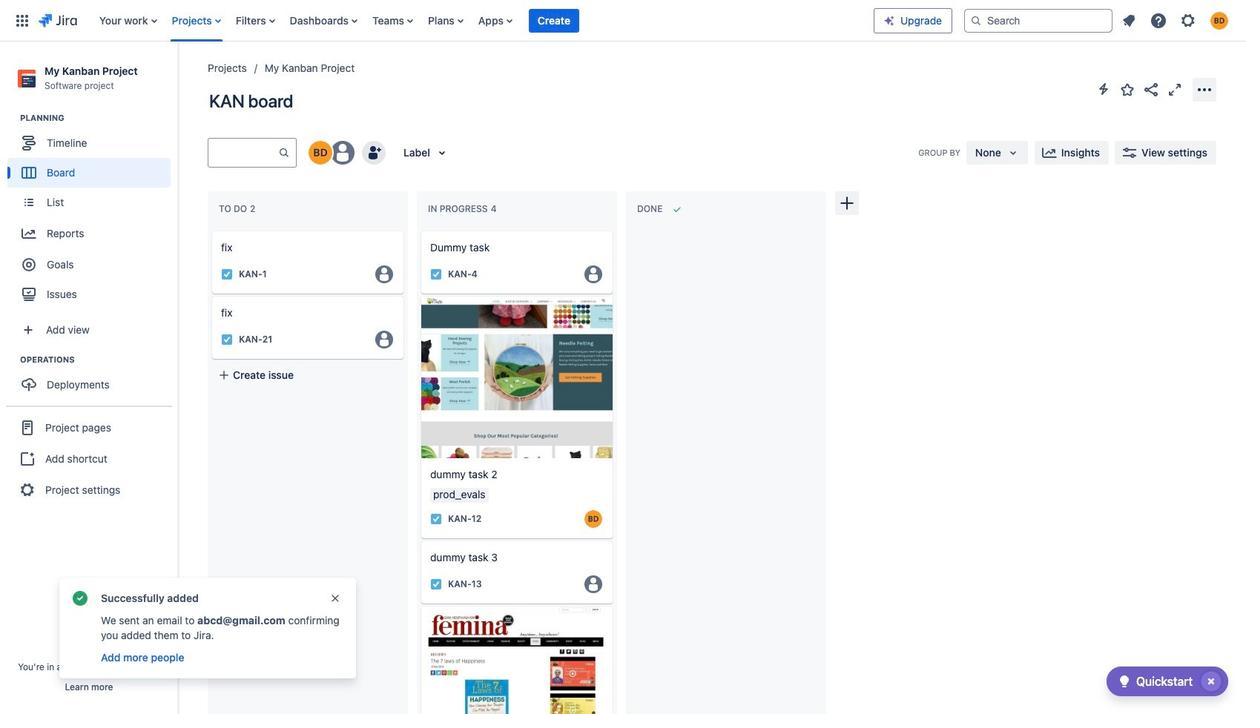 Task type: describe. For each thing, give the bounding box(es) containing it.
more actions image
[[1196, 80, 1214, 98]]

sidebar element
[[0, 42, 178, 714]]

0 vertical spatial task image
[[430, 269, 442, 280]]

search image
[[970, 14, 982, 26]]

automations menu button icon image
[[1095, 80, 1113, 98]]

operations image
[[2, 351, 20, 369]]

appswitcher icon image
[[13, 11, 31, 29]]

dismiss quickstart image
[[1200, 670, 1223, 694]]

1 vertical spatial task image
[[430, 578, 442, 590]]

success image
[[71, 590, 89, 608]]

add people image
[[365, 144, 383, 162]]

0 horizontal spatial task image
[[221, 269, 233, 280]]

primary element
[[9, 0, 874, 41]]

to do element
[[219, 203, 259, 215]]



Task type: vqa. For each thing, say whether or not it's contained in the screenshot.
Search this board Text Field
yes



Task type: locate. For each thing, give the bounding box(es) containing it.
0 horizontal spatial create issue image
[[202, 221, 220, 239]]

goal image
[[22, 258, 36, 272]]

dismiss image
[[329, 593, 341, 605]]

1 vertical spatial heading
[[20, 354, 177, 366]]

help image
[[1150, 11, 1168, 29]]

2 vertical spatial task image
[[430, 513, 442, 525]]

Search this board text field
[[208, 139, 278, 166]]

list
[[92, 0, 874, 41], [1116, 7, 1237, 34]]

1 create issue image from the left
[[202, 221, 220, 239]]

group
[[7, 112, 177, 314], [7, 354, 177, 404], [6, 406, 172, 511]]

your profile and settings image
[[1211, 11, 1229, 29]]

enter full screen image
[[1166, 80, 1184, 98]]

view settings image
[[1121, 144, 1139, 162]]

task image
[[430, 269, 442, 280], [221, 334, 233, 346], [430, 513, 442, 525]]

1 vertical spatial group
[[7, 354, 177, 404]]

0 horizontal spatial list
[[92, 0, 874, 41]]

1 horizontal spatial create issue image
[[411, 221, 429, 239]]

sidebar navigation image
[[162, 59, 194, 89]]

0 vertical spatial group
[[7, 112, 177, 314]]

notifications image
[[1120, 11, 1138, 29]]

create issue image
[[202, 221, 220, 239], [411, 221, 429, 239]]

2 heading from the top
[[20, 354, 177, 366]]

banner
[[0, 0, 1246, 42]]

2 vertical spatial group
[[6, 406, 172, 511]]

group for operations 'icon'
[[7, 354, 177, 404]]

2 create issue image from the left
[[411, 221, 429, 239]]

planning image
[[2, 109, 20, 127]]

create issue image down in progress element
[[411, 221, 429, 239]]

star kan board image
[[1119, 80, 1137, 98]]

create issue image for to do element
[[202, 221, 220, 239]]

1 vertical spatial task image
[[221, 334, 233, 346]]

0 vertical spatial heading
[[20, 112, 177, 124]]

in progress element
[[428, 203, 500, 215]]

create column image
[[838, 194, 856, 212]]

group for planning image
[[7, 112, 177, 314]]

1 horizontal spatial list
[[1116, 7, 1237, 34]]

create issue image down to do element
[[202, 221, 220, 239]]

0 vertical spatial task image
[[221, 269, 233, 280]]

heading
[[20, 112, 177, 124], [20, 354, 177, 366]]

task image
[[221, 269, 233, 280], [430, 578, 442, 590]]

Search field
[[964, 9, 1113, 32]]

1 heading from the top
[[20, 112, 177, 124]]

settings image
[[1180, 11, 1197, 29]]

heading for group for operations 'icon'
[[20, 354, 177, 366]]

heading for planning image group
[[20, 112, 177, 124]]

1 horizontal spatial task image
[[430, 578, 442, 590]]

None search field
[[964, 9, 1113, 32]]

create issue image for in progress element
[[411, 221, 429, 239]]

jira image
[[39, 11, 77, 29], [39, 11, 77, 29]]

list item
[[529, 0, 579, 41]]



